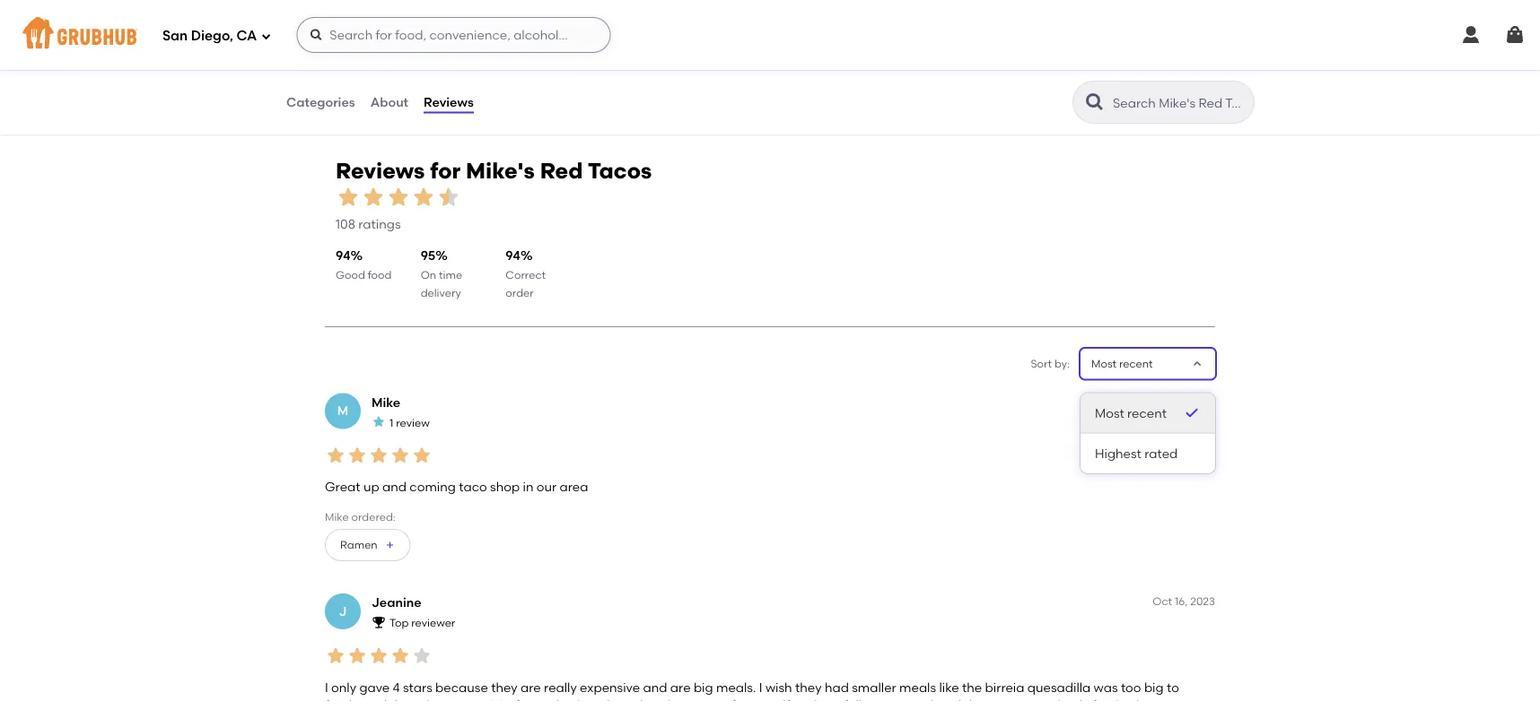 Task type: describe. For each thing, give the bounding box(es) containing it.
1 they from the left
[[491, 681, 518, 696]]

4 inside i only gave 4 stars because they are really expensive and are big meals. i wish they had smaller meals like the birreia quesadilla was too big to finish, and that alone was 18.99 for my husband. i ordered one taco for myself and got full. my son ordered three tacos and only finished two. hop
[[393, 681, 400, 696]]

i only gave 4 stars because they are really expensive and are big meals. i wish they had smaller meals like the birreia quesadilla was too big to finish, and that alone was 18.99 for my husband. i ordered one taco for myself and got full. my son ordered three tacos and only finished two. hop
[[325, 681, 1204, 702]]

Search for food, convenience, alcohol... search field
[[296, 17, 611, 53]]

and left got
[[793, 699, 817, 702]]

0 horizontal spatial svg image
[[261, 31, 271, 42]]

1
[[389, 417, 393, 430]]

our
[[537, 480, 557, 496]]

1 horizontal spatial was
[[1094, 681, 1118, 696]]

0 horizontal spatial only
[[331, 681, 356, 696]]

1 horizontal spatial only
[[1064, 699, 1089, 702]]

1 review
[[389, 417, 430, 430]]

highest
[[1095, 447, 1141, 462]]

review
[[396, 417, 430, 430]]

reviews for mike's red tacos
[[336, 158, 652, 184]]

0 horizontal spatial i
[[325, 681, 328, 696]]

taco inside i only gave 4 stars because they are really expensive and are big meals. i wish they had smaller meals like the birreia quesadilla was too big to finish, and that alone was 18.99 for my husband. i ordered one taco for myself and got full. my son ordered three tacos and only finished two. hop
[[700, 699, 728, 702]]

2 horizontal spatial for
[[731, 699, 748, 702]]

one
[[674, 699, 697, 702]]

order
[[506, 287, 534, 300]]

gave
[[359, 681, 390, 696]]

really
[[544, 681, 577, 696]]

too
[[1121, 681, 1141, 696]]

shop
[[490, 480, 520, 496]]

and down quesadilla
[[1037, 699, 1061, 702]]

meals
[[899, 681, 936, 696]]

18.99
[[483, 699, 512, 702]]

m
[[337, 404, 348, 419]]

check icon image
[[1183, 405, 1201, 423]]

because
[[435, 681, 488, 696]]

coming
[[410, 480, 456, 496]]

and down gave
[[363, 699, 387, 702]]

like
[[939, 681, 959, 696]]

108 ratings
[[336, 217, 401, 232]]

ratings for 4 ratings
[[866, 63, 908, 79]]

main navigation navigation
[[0, 0, 1540, 70]]

food
[[368, 269, 392, 282]]

san
[[162, 28, 188, 44]]

jeanine
[[372, 596, 422, 611]]

16,
[[1175, 595, 1188, 608]]

good
[[336, 269, 365, 282]]

3
[[1151, 395, 1157, 408]]

ordered:
[[351, 511, 396, 524]]

area
[[560, 480, 588, 496]]

about
[[370, 95, 408, 110]]

rated
[[1144, 447, 1178, 462]]

delivery right $5.49
[[661, 60, 702, 73]]

95 on time delivery
[[421, 249, 462, 300]]

1 horizontal spatial svg image
[[1504, 24, 1526, 46]]

sort
[[1031, 358, 1052, 371]]

2 ordered from the left
[[913, 699, 961, 702]]

tacos
[[999, 699, 1034, 702]]

Sort by: field
[[1091, 357, 1153, 372]]

30–45 min $6.49 delivery
[[311, 44, 381, 73]]

oct 16, 2023
[[1153, 595, 1215, 608]]

2 are from the left
[[670, 681, 691, 696]]

delivery inside the 30–45 min $6.49 delivery
[[340, 60, 381, 73]]

got
[[820, 699, 841, 702]]

4 ratings
[[855, 63, 908, 79]]

myself
[[751, 699, 790, 702]]

ramen
[[340, 539, 378, 552]]

three
[[964, 699, 996, 702]]

0 horizontal spatial svg image
[[309, 28, 323, 42]]

to
[[1167, 681, 1179, 696]]

time
[[439, 269, 462, 282]]

my
[[868, 699, 885, 702]]

most inside option
[[1095, 406, 1124, 421]]

$5.49 delivery
[[632, 60, 702, 73]]

my
[[535, 699, 553, 702]]

0 vertical spatial 4
[[855, 63, 862, 79]]

smaller
[[852, 681, 896, 696]]

reviews for reviews for mike's red tacos
[[336, 158, 425, 184]]

son
[[888, 699, 910, 702]]

about button
[[369, 70, 409, 135]]

$1.49
[[953, 60, 977, 73]]

expensive
[[580, 681, 640, 696]]

most inside sort by: field
[[1091, 358, 1116, 371]]

categories
[[286, 95, 355, 110]]

most recent inside option
[[1095, 406, 1167, 421]]

by:
[[1054, 358, 1070, 371]]

ratings for 108 ratings
[[358, 217, 401, 232]]

$1.49 delivery
[[953, 60, 1020, 73]]

san diego, ca
[[162, 28, 257, 44]]

15
[[530, 63, 542, 79]]

0 vertical spatial most recent
[[1091, 358, 1153, 371]]

up
[[363, 480, 379, 496]]

2 horizontal spatial i
[[759, 681, 762, 696]]

reviewer
[[411, 617, 455, 630]]

j
[[339, 605, 347, 620]]

mike for mike ordered:
[[325, 511, 349, 524]]

94 correct order
[[506, 249, 546, 300]]

red
[[540, 158, 583, 184]]



Task type: vqa. For each thing, say whether or not it's contained in the screenshot.
$1.49 delivery
yes



Task type: locate. For each thing, give the bounding box(es) containing it.
94 inside 94 good food
[[336, 249, 351, 264]]

most
[[1091, 358, 1116, 371], [1095, 406, 1124, 421]]

1 horizontal spatial ratings
[[545, 63, 587, 79]]

meals.
[[716, 681, 756, 696]]

most recent up the 3
[[1091, 358, 1153, 371]]

delivery inside 95 on time delivery
[[421, 287, 461, 300]]

1 horizontal spatial i
[[616, 699, 619, 702]]

only
[[331, 681, 356, 696], [1064, 699, 1089, 702]]

taco left shop
[[459, 480, 487, 496]]

1 vertical spatial mike
[[325, 511, 349, 524]]

taco
[[337, 21, 362, 34]]

2 big from the left
[[1144, 681, 1164, 696]]

0 vertical spatial mike
[[372, 395, 400, 410]]

0 vertical spatial most
[[1091, 358, 1116, 371]]

they up 18.99
[[491, 681, 518, 696]]

for
[[430, 158, 461, 184], [515, 699, 532, 702], [731, 699, 748, 702]]

categories button
[[285, 70, 356, 135]]

mike's
[[466, 158, 535, 184]]

0 horizontal spatial was
[[456, 699, 480, 702]]

2 horizontal spatial ratings
[[866, 63, 908, 79]]

sort by:
[[1031, 358, 1070, 371]]

are up my
[[521, 681, 541, 696]]

1 vertical spatial recent
[[1127, 406, 1167, 421]]

1 big from the left
[[694, 681, 713, 696]]

tacos
[[588, 158, 652, 184]]

recent inside most recent option
[[1127, 406, 1167, 421]]

ratings right 108
[[358, 217, 401, 232]]

recent up the 3
[[1119, 358, 1153, 371]]

for down meals.
[[731, 699, 748, 702]]

mike for mike
[[372, 395, 400, 410]]

and
[[382, 480, 407, 496], [643, 681, 667, 696], [363, 699, 387, 702], [793, 699, 817, 702], [1037, 699, 1061, 702]]

are up one
[[670, 681, 691, 696]]

the
[[962, 681, 982, 696]]

1 are from the left
[[521, 681, 541, 696]]

1 horizontal spatial for
[[515, 699, 532, 702]]

reviews up 108 ratings
[[336, 158, 425, 184]]

0 horizontal spatial they
[[491, 681, 518, 696]]

most recent option
[[1081, 394, 1215, 434]]

husband.
[[556, 699, 613, 702]]

0 horizontal spatial 4
[[393, 681, 400, 696]]

great
[[325, 480, 360, 496]]

94 good food
[[336, 249, 392, 282]]

star icon image
[[515, 43, 530, 58], [530, 43, 544, 58], [544, 43, 559, 58], [559, 43, 573, 58], [573, 43, 587, 58], [336, 185, 361, 211], [361, 185, 386, 211], [386, 185, 411, 211], [411, 185, 436, 211], [436, 185, 461, 211], [436, 185, 461, 211], [372, 416, 386, 430], [325, 445, 346, 467], [346, 445, 368, 467], [368, 445, 389, 467], [389, 445, 411, 467], [411, 445, 433, 467], [325, 646, 346, 668], [346, 646, 368, 668], [368, 646, 389, 668], [389, 646, 411, 668], [411, 646, 433, 668]]

recent inside sort by: field
[[1119, 358, 1153, 371]]

had
[[825, 681, 849, 696]]

mike down great
[[325, 511, 349, 524]]

full.
[[844, 699, 865, 702]]

1 horizontal spatial they
[[795, 681, 822, 696]]

delivery right the $1.49 at the right top
[[979, 60, 1020, 73]]

0 vertical spatial was
[[1094, 681, 1118, 696]]

0 horizontal spatial are
[[521, 681, 541, 696]]

most recent up 'highest rated'
[[1095, 406, 1167, 421]]

most right by:
[[1091, 358, 1116, 371]]

reviews button
[[423, 70, 475, 135]]

finished
[[1092, 699, 1139, 702]]

0 vertical spatial taco
[[459, 480, 487, 496]]

for left mike's
[[430, 158, 461, 184]]

108
[[336, 217, 355, 232]]

delivery down time
[[421, 287, 461, 300]]

plus icon image
[[385, 541, 395, 551]]

1 vertical spatial 4
[[393, 681, 400, 696]]

ratings for 15 ratings
[[545, 63, 587, 79]]

1 vertical spatial most
[[1095, 406, 1124, 421]]

2 94 from the left
[[506, 249, 520, 264]]

30–45
[[311, 44, 343, 57]]

i up finish,
[[325, 681, 328, 696]]

was down because
[[456, 699, 480, 702]]

search icon image
[[1084, 92, 1106, 113]]

big up one
[[694, 681, 713, 696]]

1 vertical spatial taco
[[700, 699, 728, 702]]

taco down meals.
[[700, 699, 728, 702]]

$5.49
[[632, 60, 659, 73]]

94 for 94 good food
[[336, 249, 351, 264]]

finish,
[[325, 699, 360, 702]]

reviews for reviews
[[424, 95, 474, 110]]

big up two.
[[1144, 681, 1164, 696]]

ratings left the $1.49 at the right top
[[866, 63, 908, 79]]

1 vertical spatial was
[[456, 699, 480, 702]]

diego,
[[191, 28, 233, 44]]

ordered down expensive
[[622, 699, 671, 702]]

caret down icon image
[[1190, 357, 1204, 372]]

reviews inside button
[[424, 95, 474, 110]]

reviews right about
[[424, 95, 474, 110]]

svg image
[[1504, 24, 1526, 46], [261, 31, 271, 42]]

delivery down min
[[340, 60, 381, 73]]

mike ordered:
[[325, 511, 396, 524]]

0 horizontal spatial mike
[[325, 511, 349, 524]]

i up 'myself' at the bottom of the page
[[759, 681, 762, 696]]

quesadilla
[[1027, 681, 1091, 696]]

94
[[336, 249, 351, 264], [506, 249, 520, 264]]

that
[[390, 699, 415, 702]]

weeks
[[1160, 395, 1192, 408]]

1 horizontal spatial svg image
[[1460, 24, 1482, 46]]

94 up correct
[[506, 249, 520, 264]]

they up got
[[795, 681, 822, 696]]

4
[[855, 63, 862, 79], [393, 681, 400, 696]]

trophy icon image
[[372, 616, 386, 631]]

1 horizontal spatial 94
[[506, 249, 520, 264]]

for left my
[[515, 699, 532, 702]]

and right expensive
[[643, 681, 667, 696]]

0 vertical spatial recent
[[1119, 358, 1153, 371]]

in
[[523, 480, 534, 496]]

0 vertical spatial only
[[331, 681, 356, 696]]

wish
[[765, 681, 792, 696]]

1 horizontal spatial are
[[670, 681, 691, 696]]

1 horizontal spatial mike
[[372, 395, 400, 410]]

1 94 from the left
[[336, 249, 351, 264]]

1 ordered from the left
[[622, 699, 671, 702]]

15 ratings
[[530, 63, 587, 79]]

most up highest
[[1095, 406, 1124, 421]]

min
[[346, 44, 365, 57]]

correct
[[506, 269, 546, 282]]

was up finished
[[1094, 681, 1118, 696]]

0 horizontal spatial big
[[694, 681, 713, 696]]

oct
[[1153, 595, 1172, 608]]

recent
[[1119, 358, 1153, 371], [1127, 406, 1167, 421]]

and right up
[[382, 480, 407, 496]]

ca
[[236, 28, 257, 44]]

94 for 94 correct order
[[506, 249, 520, 264]]

94 up good on the top of the page
[[336, 249, 351, 264]]

1 horizontal spatial 4
[[855, 63, 862, 79]]

0 horizontal spatial for
[[430, 158, 461, 184]]

great up and coming taco shop in our area
[[325, 480, 588, 496]]

2023
[[1190, 595, 1215, 608]]

taco
[[459, 480, 487, 496], [700, 699, 728, 702]]

delivery
[[340, 60, 381, 73], [661, 60, 702, 73], [979, 60, 1020, 73], [421, 287, 461, 300]]

big
[[694, 681, 713, 696], [1144, 681, 1164, 696]]

1 horizontal spatial big
[[1144, 681, 1164, 696]]

subscription pass image
[[311, 21, 330, 35]]

recent up 'highest rated'
[[1127, 406, 1167, 421]]

Search Mike's Red Tacos search field
[[1111, 94, 1248, 111]]

top
[[389, 617, 409, 630]]

ago
[[1194, 395, 1215, 408]]

was
[[1094, 681, 1118, 696], [456, 699, 480, 702]]

ratings right 15
[[545, 63, 587, 79]]

svg image
[[1460, 24, 1482, 46], [309, 28, 323, 42]]

1 vertical spatial only
[[1064, 699, 1089, 702]]

1 vertical spatial most recent
[[1095, 406, 1167, 421]]

95
[[421, 249, 435, 264]]

1 horizontal spatial ordered
[[913, 699, 961, 702]]

mike
[[372, 395, 400, 410], [325, 511, 349, 524]]

most recent
[[1091, 358, 1153, 371], [1095, 406, 1167, 421]]

they
[[491, 681, 518, 696], [795, 681, 822, 696]]

94 inside "94 correct order"
[[506, 249, 520, 264]]

ordered
[[622, 699, 671, 702], [913, 699, 961, 702]]

mike up 1
[[372, 395, 400, 410]]

birreia
[[985, 681, 1024, 696]]

$6.49
[[311, 60, 338, 73]]

i down expensive
[[616, 699, 619, 702]]

reviews
[[424, 95, 474, 110], [336, 158, 425, 184]]

ramen button
[[325, 530, 411, 562]]

highest rated
[[1095, 447, 1178, 462]]

top reviewer
[[389, 617, 455, 630]]

0 horizontal spatial taco
[[459, 480, 487, 496]]

stars
[[403, 681, 432, 696]]

1 horizontal spatial taco
[[700, 699, 728, 702]]

ratings
[[545, 63, 587, 79], [866, 63, 908, 79], [358, 217, 401, 232]]

0 horizontal spatial ratings
[[358, 217, 401, 232]]

alone
[[418, 699, 453, 702]]

two.
[[1142, 699, 1168, 702]]

only up finish,
[[331, 681, 356, 696]]

0 horizontal spatial 94
[[336, 249, 351, 264]]

on
[[421, 269, 436, 282]]

only down quesadilla
[[1064, 699, 1089, 702]]

3 weeks ago
[[1151, 395, 1215, 408]]

2 they from the left
[[795, 681, 822, 696]]

0 vertical spatial reviews
[[424, 95, 474, 110]]

ordered down like
[[913, 699, 961, 702]]

0 horizontal spatial ordered
[[622, 699, 671, 702]]

1 vertical spatial reviews
[[336, 158, 425, 184]]



